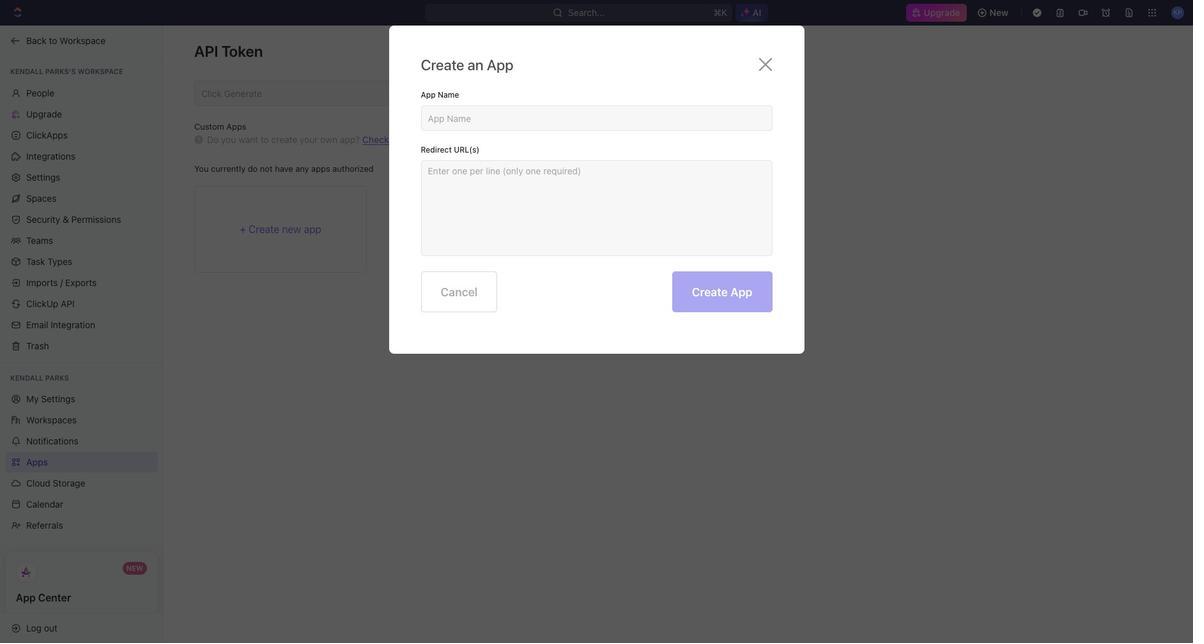 Task type: locate. For each thing, give the bounding box(es) containing it.
back
[[26, 35, 47, 46]]

1 vertical spatial to
[[261, 134, 269, 145]]

new
[[990, 7, 1009, 18], [126, 564, 143, 573]]

to inside button
[[49, 35, 57, 46]]

calendar link
[[5, 495, 158, 515]]

teams link
[[5, 230, 158, 251]]

log out button
[[5, 618, 152, 639]]

storage
[[53, 478, 85, 489]]

api up redirect
[[424, 134, 438, 145]]

have
[[275, 164, 293, 174]]

settings link
[[5, 167, 158, 188]]

1 horizontal spatial out
[[391, 134, 405, 145]]

upgrade link
[[906, 4, 967, 22], [5, 104, 158, 124]]

log out
[[26, 623, 57, 634]]

1 horizontal spatial upgrade
[[924, 7, 960, 18]]

apps up you
[[226, 121, 246, 132]]

redirect
[[421, 145, 452, 155]]

api
[[194, 42, 218, 60], [424, 134, 438, 145], [61, 298, 75, 309]]

1 horizontal spatial apps
[[226, 121, 246, 132]]

my settings link
[[5, 389, 158, 410]]

do
[[248, 164, 258, 174]]

0 horizontal spatial create
[[249, 224, 279, 235]]

out
[[391, 134, 405, 145], [44, 623, 57, 634]]

1 vertical spatial api
[[424, 134, 438, 145]]

apps
[[226, 121, 246, 132], [26, 457, 48, 468]]

you
[[194, 164, 209, 174]]

app center
[[16, 592, 71, 604]]

spaces
[[26, 193, 57, 204]]

upgrade
[[924, 7, 960, 18], [26, 108, 62, 119]]

0 vertical spatial out
[[391, 134, 405, 145]]

0 horizontal spatial upgrade link
[[5, 104, 158, 124]]

my
[[26, 394, 39, 405]]

2 horizontal spatial create
[[692, 285, 728, 299]]

out right log
[[44, 623, 57, 634]]

out left the
[[391, 134, 405, 145]]

&
[[63, 214, 69, 225]]

url(s)
[[454, 145, 479, 155]]

integrations
[[26, 151, 75, 161]]

cloud
[[26, 478, 50, 489]]

1 vertical spatial upgrade
[[26, 108, 62, 119]]

0 horizontal spatial new
[[126, 564, 143, 573]]

your
[[300, 134, 318, 145]]

imports / exports link
[[5, 273, 158, 293]]

want
[[238, 134, 258, 145]]

clickapps link
[[5, 125, 158, 145]]

apps up cloud
[[26, 457, 48, 468]]

0 vertical spatial apps
[[226, 121, 246, 132]]

api up integration
[[61, 298, 75, 309]]

token
[[222, 42, 263, 60]]

settings up workspaces
[[41, 394, 75, 405]]

the
[[408, 134, 421, 145]]

create
[[271, 134, 297, 145]]

documentation
[[440, 134, 505, 145]]

center
[[38, 592, 71, 604]]

do
[[207, 134, 219, 145]]

you
[[221, 134, 236, 145]]

0 vertical spatial new
[[990, 7, 1009, 18]]

upgrade link left the new button at the top right of the page
[[906, 4, 967, 22]]

referrals
[[26, 520, 63, 531]]

App Na﻿me text field
[[428, 113, 765, 124]]

create an app
[[421, 56, 514, 73]]

security & permissions
[[26, 214, 121, 225]]

1 vertical spatial upgrade link
[[5, 104, 158, 124]]

apps link
[[5, 452, 158, 473]]

clickup
[[26, 298, 58, 309]]

not
[[260, 164, 273, 174]]

clickapps
[[26, 129, 68, 140]]

to inside 'do you want to create your own app? check out the api documentation'
[[261, 134, 269, 145]]

exports
[[65, 277, 97, 288]]

1 horizontal spatial api
[[194, 42, 218, 60]]

0 vertical spatial to
[[49, 35, 57, 46]]

1 horizontal spatial upgrade link
[[906, 4, 967, 22]]

1 vertical spatial new
[[126, 564, 143, 573]]

2 horizontal spatial api
[[424, 134, 438, 145]]

to
[[49, 35, 57, 46], [261, 134, 269, 145]]

you currently do not have any apps authorized
[[194, 164, 374, 174]]

to right back
[[49, 35, 57, 46]]

apps
[[311, 164, 330, 174]]

app
[[487, 56, 514, 73], [421, 90, 436, 100], [731, 285, 753, 299], [16, 592, 36, 604]]

create inside create app button
[[692, 285, 728, 299]]

check out the api documentation link
[[362, 134, 505, 145]]

/
[[60, 277, 63, 288]]

0 horizontal spatial out
[[44, 623, 57, 634]]

security & permissions link
[[5, 209, 158, 230]]

1 horizontal spatial create
[[421, 56, 464, 73]]

own
[[320, 134, 337, 145]]

upgrade up clickapps
[[26, 108, 62, 119]]

app
[[304, 224, 321, 235]]

2 vertical spatial create
[[692, 285, 728, 299]]

settings up spaces
[[26, 172, 60, 182]]

back to workspace
[[26, 35, 106, 46]]

0 vertical spatial create
[[421, 56, 464, 73]]

new
[[282, 224, 301, 235]]

task types link
[[5, 251, 158, 272]]

back to workspace button
[[5, 30, 151, 51]]

2 vertical spatial api
[[61, 298, 75, 309]]

log
[[26, 623, 42, 634]]

1 vertical spatial create
[[249, 224, 279, 235]]

api left token
[[194, 42, 218, 60]]

security
[[26, 214, 60, 225]]

to right want
[[261, 134, 269, 145]]

out inside 'do you want to create your own app? check out the api documentation'
[[391, 134, 405, 145]]

custom apps
[[194, 121, 246, 132]]

upgrade left the new button at the top right of the page
[[924, 7, 960, 18]]

0 horizontal spatial to
[[49, 35, 57, 46]]

1 vertical spatial out
[[44, 623, 57, 634]]

settings
[[26, 172, 60, 182], [41, 394, 75, 405]]

1 vertical spatial settings
[[41, 394, 75, 405]]

upgrade link down people link
[[5, 104, 158, 124]]

notifications
[[26, 436, 78, 447]]

1 horizontal spatial to
[[261, 134, 269, 145]]

1 vertical spatial apps
[[26, 457, 48, 468]]

1 horizontal spatial new
[[990, 7, 1009, 18]]



Task type: vqa. For each thing, say whether or not it's contained in the screenshot.
left SPACE
no



Task type: describe. For each thing, give the bounding box(es) containing it.
Enter one per line (only one required) text field
[[428, 167, 765, 250]]

cancel button
[[421, 272, 497, 313]]

0 horizontal spatial api
[[61, 298, 75, 309]]

create an app dialog
[[389, 26, 804, 354]]

create app button
[[672, 272, 772, 313]]

workspaces
[[26, 415, 77, 426]]

clickup api
[[26, 298, 75, 309]]

any
[[295, 164, 309, 174]]

app inside button
[[731, 285, 753, 299]]

spaces link
[[5, 188, 158, 209]]

+ create new app
[[240, 224, 321, 235]]

cloud storage
[[26, 478, 85, 489]]

na﻿me
[[438, 90, 459, 100]]

0 vertical spatial upgrade
[[924, 7, 960, 18]]

an
[[468, 56, 484, 73]]

0 vertical spatial api
[[194, 42, 218, 60]]

new inside button
[[990, 7, 1009, 18]]

trash
[[26, 340, 49, 351]]

create for create an app
[[421, 56, 464, 73]]

redirect url(s)
[[421, 145, 479, 155]]

⌘k
[[713, 7, 727, 18]]

workspaces link
[[5, 410, 158, 431]]

create app
[[692, 285, 753, 299]]

create for create app
[[692, 285, 728, 299]]

check
[[362, 134, 389, 145]]

referrals link
[[5, 516, 158, 536]]

custom
[[194, 121, 224, 132]]

search...
[[568, 7, 604, 18]]

0 horizontal spatial apps
[[26, 457, 48, 468]]

task types
[[26, 256, 72, 267]]

integration
[[51, 319, 95, 330]]

cloud storage link
[[5, 474, 158, 494]]

Click Generate text field
[[201, 88, 525, 99]]

authorized
[[333, 164, 374, 174]]

people
[[26, 87, 54, 98]]

cancel
[[441, 285, 478, 299]]

api token
[[194, 42, 263, 60]]

integrations link
[[5, 146, 158, 166]]

app?
[[340, 134, 360, 145]]

types
[[47, 256, 72, 267]]

0 horizontal spatial upgrade
[[26, 108, 62, 119]]

my settings
[[26, 394, 75, 405]]

email integration link
[[5, 315, 158, 335]]

email integration
[[26, 319, 95, 330]]

new button
[[972, 3, 1016, 23]]

teams
[[26, 235, 53, 246]]

0 vertical spatial upgrade link
[[906, 4, 967, 22]]

trash link
[[5, 336, 158, 356]]

currently
[[211, 164, 246, 174]]

task
[[26, 256, 45, 267]]

clickup api link
[[5, 294, 158, 314]]

imports
[[26, 277, 58, 288]]

calendar
[[26, 499, 63, 510]]

do you want to create your own app? check out the api documentation
[[207, 134, 505, 145]]

permissions
[[71, 214, 121, 225]]

app na﻿me
[[421, 90, 459, 100]]

+
[[240, 224, 246, 235]]

0 vertical spatial settings
[[26, 172, 60, 182]]

notifications link
[[5, 431, 158, 452]]

imports / exports
[[26, 277, 97, 288]]

workspace
[[60, 35, 106, 46]]

email
[[26, 319, 48, 330]]

api inside 'do you want to create your own app? check out the api documentation'
[[424, 134, 438, 145]]

people link
[[5, 83, 158, 103]]

out inside button
[[44, 623, 57, 634]]



